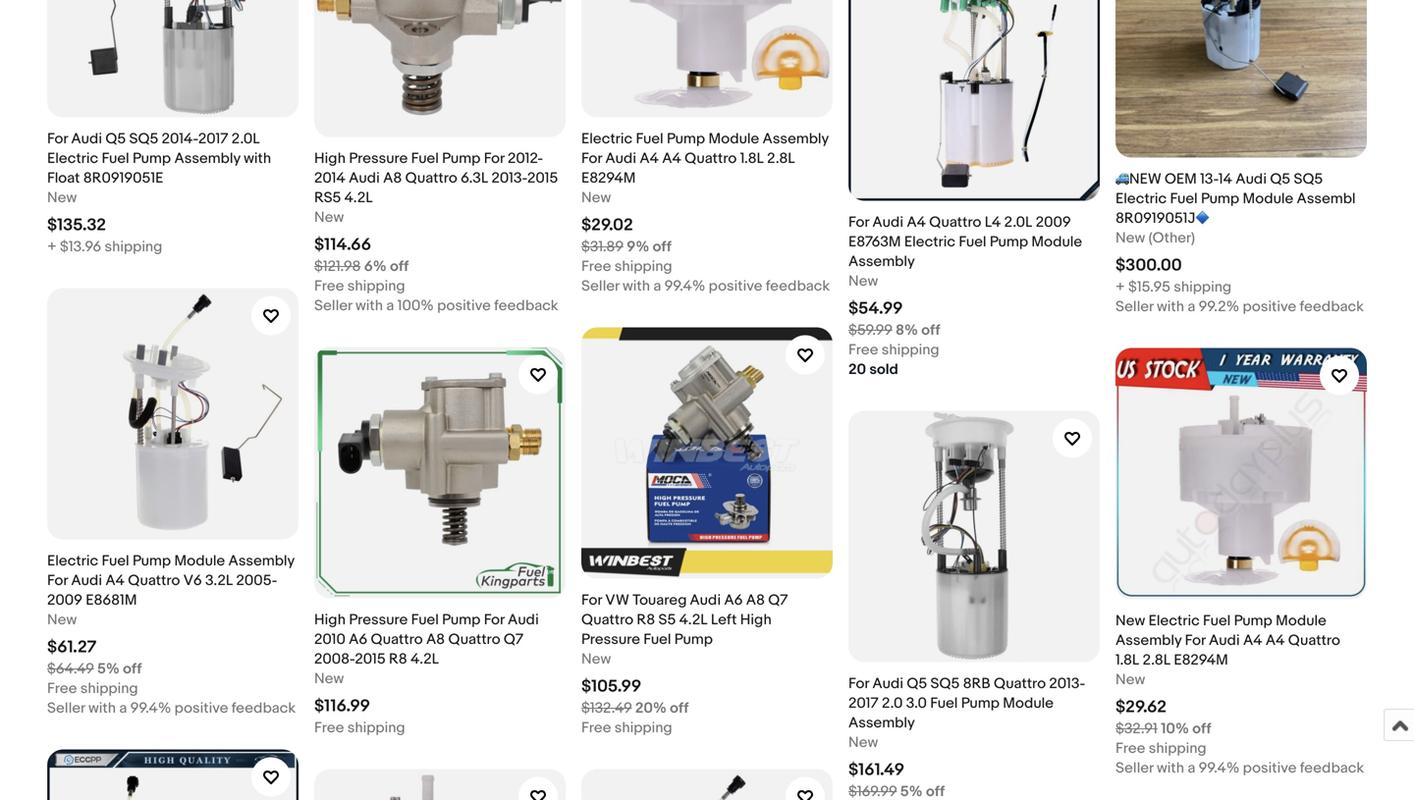 Task type: vqa. For each thing, say whether or not it's contained in the screenshot.
For inside the High Pressure Fuel Pump For 2012- 2014 Audi A8 Quattro 6.3L 2013-2015 RS5 4.2L New $114.66 $121.98 6% off Free shipping Seller with a 100% positive feedback
yes



Task type: describe. For each thing, give the bounding box(es) containing it.
for vw touareg audi a6 a8 q7 quattro r8 s5 4.2l left high pressure fuel pump new $105.99 $132.49 20% off free shipping
[[582, 592, 788, 737]]

sold
[[870, 361, 899, 379]]

2009 inside the for audi a4 quattro l4 2.0l 2009 e8763m electric fuel pump module assembly new $54.99 $59.99 8% off free shipping 20 sold
[[1036, 214, 1071, 231]]

positive inside new electric fuel pump module assembly for audi a4 a4 quattro 1.8l 2.8l e8294m new $29.62 $32.91 10% off free shipping seller with a 99.4% positive feedback
[[1243, 760, 1297, 777]]

+ $13.96 shipping text field
[[47, 237, 162, 257]]

🚙new
[[1116, 171, 1162, 188]]

positive inside electric fuel pump module assembly for audi a4 a4 quattro 1.8l 2.8l e8294m new $29.02 $31.89 9% off free shipping seller with a 99.4% positive feedback
[[709, 277, 763, 295]]

8r0919051j🔷
[[1116, 210, 1210, 228]]

electric inside new electric fuel pump module assembly for audi a4 a4 quattro 1.8l 2.8l e8294m new $29.62 $32.91 10% off free shipping seller with a 99.4% positive feedback
[[1149, 612, 1200, 630]]

$161.49
[[849, 760, 905, 781]]

pump inside 'for vw touareg audi a6 a8 q7 quattro r8 s5 4.2l left high pressure fuel pump new $105.99 $132.49 20% off free shipping'
[[675, 631, 713, 649]]

assembly inside the for audi a4 quattro l4 2.0l 2009 e8763m electric fuel pump module assembly new $54.99 $59.99 8% off free shipping 20 sold
[[849, 253, 915, 271]]

3.0
[[906, 695, 927, 713]]

rs5
[[314, 189, 341, 207]]

feedback inside electric fuel pump module assembly for audi a4 quattro v6 3.2l 2005- 2009 e8681m new $61.27 $64.49 5% off free shipping seller with a 99.4% positive feedback
[[232, 700, 296, 718]]

q5 inside 🚙new oem 13-14 audi q5 sq5 electric fuel pump module assembl 8r0919051j🔷 new (other) $300.00 + $15.95 shipping seller with a 99.2% positive feedback
[[1271, 171, 1291, 188]]

free shipping text field for $29.02
[[582, 257, 673, 276]]

module inside electric fuel pump module assembly for audi a4 a4 quattro 1.8l 2.8l e8294m new $29.02 $31.89 9% off free shipping seller with a 99.4% positive feedback
[[709, 130, 760, 148]]

4.2l inside "high pressure fuel pump for 2012- 2014 audi a8 quattro 6.3l 2013-2015 rs5 4.2l new $114.66 $121.98 6% off free shipping seller with a 100% positive feedback"
[[344, 189, 373, 207]]

fuel inside the 'for audi q5 sq5 2014-2017 2.0l electric fuel pump assembly with float 8r0919051e new $135.32 + $13.96 shipping'
[[102, 150, 129, 167]]

2.0
[[882, 695, 903, 713]]

pump inside for audi q5 sq5 8rb quattro 2013- 2017 2.0 3.0 fuel pump module assembly new $161.49
[[961, 695, 1000, 713]]

r8 inside 'for vw touareg audi a6 a8 q7 quattro r8 s5 4.2l left high pressure fuel pump new $105.99 $132.49 20% off free shipping'
[[637, 611, 655, 629]]

$31.89
[[582, 238, 624, 256]]

fuel inside "high pressure fuel pump for 2012- 2014 audi a8 quattro 6.3l 2013-2015 rs5 4.2l new $114.66 $121.98 6% off free shipping seller with a 100% positive feedback"
[[411, 150, 439, 167]]

$29.62 text field
[[1116, 697, 1167, 718]]

for audi q5 sq5 2014-2017 2.0l electric fuel pump assembly with float 8r0919051e new $135.32 + $13.96 shipping
[[47, 130, 271, 256]]

99.4% for $61.27
[[130, 700, 171, 718]]

2.8l inside new electric fuel pump module assembly for audi a4 a4 quattro 1.8l 2.8l e8294m new $29.62 $32.91 10% off free shipping seller with a 99.4% positive feedback
[[1143, 652, 1171, 669]]

pump inside electric fuel pump module assembly for audi a4 quattro v6 3.2l 2005- 2009 e8681m new $61.27 $64.49 5% off free shipping seller with a 99.4% positive feedback
[[133, 552, 171, 570]]

$61.27
[[47, 637, 97, 658]]

20%
[[635, 700, 667, 718]]

quattro inside for audi q5 sq5 8rb quattro 2013- 2017 2.0 3.0 fuel pump module assembly new $161.49
[[994, 675, 1046, 693]]

high pressure fuel pump for audi 2010 a6 quattro a8 quattro q7 2008-2015 r8 4.2l new $116.99 free shipping
[[314, 611, 539, 737]]

99.4% for $29.62
[[1199, 760, 1240, 777]]

$121.98
[[314, 258, 361, 275]]

4.2l inside high pressure fuel pump for audi 2010 a6 quattro a8 quattro q7 2008-2015 r8 4.2l new $116.99 free shipping
[[411, 651, 439, 668]]

+ for $135.32
[[47, 238, 57, 256]]

for inside 'for vw touareg audi a6 a8 q7 quattro r8 s5 4.2l left high pressure fuel pump new $105.99 $132.49 20% off free shipping'
[[582, 592, 602, 609]]

pump inside "high pressure fuel pump for 2012- 2014 audi a8 quattro 6.3l 2013-2015 rs5 4.2l new $114.66 $121.98 6% off free shipping seller with a 100% positive feedback"
[[442, 150, 481, 167]]

free inside 'for vw touareg audi a6 a8 q7 quattro r8 s5 4.2l left high pressure fuel pump new $105.99 $132.49 20% off free shipping'
[[582, 719, 611, 737]]

fuel inside for audi q5 sq5 8rb quattro 2013- 2017 2.0 3.0 fuel pump module assembly new $161.49
[[931, 695, 958, 713]]

for inside the for audi a4 quattro l4 2.0l 2009 e8763m electric fuel pump module assembly new $54.99 $59.99 8% off free shipping 20 sold
[[849, 214, 869, 231]]

🚙new oem 13-14 audi q5 sq5 electric fuel pump module assembl 8r0919051j🔷 new (other) $300.00 + $15.95 shipping seller with a 99.2% positive feedback
[[1116, 171, 1365, 316]]

free shipping text field for $105.99
[[582, 718, 673, 738]]

$135.32 text field
[[47, 215, 106, 236]]

previous price $132.49 20% off text field
[[582, 699, 689, 718]]

new inside electric fuel pump module assembly for audi a4 a4 quattro 1.8l 2.8l e8294m new $29.02 $31.89 9% off free shipping seller with a 99.4% positive feedback
[[582, 189, 611, 207]]

oem
[[1165, 171, 1197, 188]]

New (Other) text field
[[1116, 229, 1196, 248]]

new inside the 'for audi q5 sq5 2014-2017 2.0l electric fuel pump assembly with float 8r0919051e new $135.32 + $13.96 shipping'
[[47, 189, 77, 207]]

Free shipping text field
[[314, 718, 405, 738]]

$105.99
[[582, 677, 642, 697]]

quattro inside "high pressure fuel pump for 2012- 2014 audi a8 quattro 6.3l 2013-2015 rs5 4.2l new $114.66 $121.98 6% off free shipping seller with a 100% positive feedback"
[[405, 169, 458, 187]]

shipping inside "high pressure fuel pump for 2012- 2014 audi a8 quattro 6.3l 2013-2015 rs5 4.2l new $114.66 $121.98 6% off free shipping seller with a 100% positive feedback"
[[348, 277, 405, 295]]

$64.49
[[47, 661, 94, 678]]

quattro inside the for audi a4 quattro l4 2.0l 2009 e8763m electric fuel pump module assembly new $54.99 $59.99 8% off free shipping 20 sold
[[930, 214, 982, 231]]

electric inside electric fuel pump module assembly for audi a4 quattro v6 3.2l 2005- 2009 e8681m new $61.27 $64.49 5% off free shipping seller with a 99.4% positive feedback
[[47, 552, 98, 570]]

assembly inside electric fuel pump module assembly for audi a4 a4 quattro 1.8l 2.8l e8294m new $29.02 $31.89 9% off free shipping seller with a 99.4% positive feedback
[[763, 130, 829, 148]]

s5
[[659, 611, 676, 629]]

new text field for $116.99
[[314, 669, 344, 689]]

off inside the for audi a4 quattro l4 2.0l 2009 e8763m electric fuel pump module assembly new $54.99 $59.99 8% off free shipping 20 sold
[[922, 322, 941, 339]]

pressure inside 'for vw touareg audi a6 a8 q7 quattro r8 s5 4.2l left high pressure fuel pump new $105.99 $132.49 20% off free shipping'
[[582, 631, 640, 649]]

fuel inside high pressure fuel pump for audi 2010 a6 quattro a8 quattro q7 2008-2015 r8 4.2l new $116.99 free shipping
[[411, 611, 439, 629]]

free inside electric fuel pump module assembly for audi a4 quattro v6 3.2l 2005- 2009 e8681m new $61.27 $64.49 5% off free shipping seller with a 99.4% positive feedback
[[47, 680, 77, 698]]

a inside 🚙new oem 13-14 audi q5 sq5 electric fuel pump module assembl 8r0919051j🔷 new (other) $300.00 + $15.95 shipping seller with a 99.2% positive feedback
[[1188, 298, 1196, 316]]

seller inside new electric fuel pump module assembly for audi a4 a4 quattro 1.8l 2.8l e8294m new $29.62 $32.91 10% off free shipping seller with a 99.4% positive feedback
[[1116, 760, 1154, 777]]

$54.99
[[849, 299, 903, 319]]

a inside electric fuel pump module assembly for audi a4 a4 quattro 1.8l 2.8l e8294m new $29.02 $31.89 9% off free shipping seller with a 99.4% positive feedback
[[654, 277, 661, 295]]

e8294m inside new electric fuel pump module assembly for audi a4 a4 quattro 1.8l 2.8l e8294m new $29.62 $32.91 10% off free shipping seller with a 99.4% positive feedback
[[1174, 652, 1229, 669]]

previous price $64.49 5% off text field
[[47, 660, 142, 679]]

6%
[[364, 258, 387, 275]]

3.2l
[[205, 572, 233, 590]]

Seller with a 99.2% positive feedback text field
[[1116, 297, 1365, 317]]

$15.95
[[1129, 279, 1171, 296]]

electric fuel pump module assembly for audi a4 quattro v6 3.2l 2005- 2009 e8681m new $61.27 $64.49 5% off free shipping seller with a 99.4% positive feedback
[[47, 552, 296, 718]]

seller with a 99.4% positive feedback text field for $31.89
[[582, 276, 830, 296]]

off inside new electric fuel pump module assembly for audi a4 a4 quattro 1.8l 2.8l e8294m new $29.62 $32.91 10% off free shipping seller with a 99.4% positive feedback
[[1193, 720, 1212, 738]]

new electric fuel pump module assembly for audi a4 a4 quattro 1.8l 2.8l e8294m new $29.62 $32.91 10% off free shipping seller with a 99.4% positive feedback
[[1116, 612, 1365, 777]]

sq5 for $161.49
[[931, 675, 960, 693]]

fuel inside 🚙new oem 13-14 audi q5 sq5 electric fuel pump module assembl 8r0919051j🔷 new (other) $300.00 + $15.95 shipping seller with a 99.2% positive feedback
[[1170, 190, 1198, 208]]

a inside "high pressure fuel pump for 2012- 2014 audi a8 quattro 6.3l 2013-2015 rs5 4.2l new $114.66 $121.98 6% off free shipping seller with a 100% positive feedback"
[[386, 297, 394, 315]]

$300.00 text field
[[1116, 256, 1183, 276]]

new text field for $29.62
[[1116, 670, 1146, 690]]

free inside new electric fuel pump module assembly for audi a4 a4 quattro 1.8l 2.8l e8294m new $29.62 $32.91 10% off free shipping seller with a 99.4% positive feedback
[[1116, 740, 1146, 758]]

4.2l inside 'for vw touareg audi a6 a8 q7 quattro r8 s5 4.2l left high pressure fuel pump new $105.99 $132.49 20% off free shipping'
[[679, 611, 708, 629]]

feedback inside 🚙new oem 13-14 audi q5 sq5 electric fuel pump module assembl 8r0919051j🔷 new (other) $300.00 + $15.95 shipping seller with a 99.2% positive feedback
[[1300, 298, 1365, 316]]

for audi q5 sq5 8rb quattro 2013- 2017 2.0 3.0 fuel pump module assembly new $161.49
[[849, 675, 1086, 781]]

vw
[[605, 592, 630, 609]]

$29.02
[[582, 215, 633, 236]]

free shipping text field for $114.66
[[314, 276, 405, 296]]

audi inside new electric fuel pump module assembly for audi a4 a4 quattro 1.8l 2.8l e8294m new $29.62 $32.91 10% off free shipping seller with a 99.4% positive feedback
[[1209, 632, 1240, 650]]

a8 inside high pressure fuel pump for audi 2010 a6 quattro a8 quattro q7 2008-2015 r8 4.2l new $116.99 free shipping
[[426, 631, 445, 649]]

9%
[[627, 238, 650, 256]]

shipping inside electric fuel pump module assembly for audi a4 a4 quattro 1.8l 2.8l e8294m new $29.02 $31.89 9% off free shipping seller with a 99.4% positive feedback
[[615, 258, 673, 275]]

free inside the for audi a4 quattro l4 2.0l 2009 e8763m electric fuel pump module assembly new $54.99 $59.99 8% off free shipping 20 sold
[[849, 341, 879, 359]]

2.0l inside the 'for audi q5 sq5 2014-2017 2.0l electric fuel pump assembly with float 8r0919051e new $135.32 + $13.96 shipping'
[[232, 130, 260, 148]]

audi inside high pressure fuel pump for audi 2010 a6 quattro a8 quattro q7 2008-2015 r8 4.2l new $116.99 free shipping
[[508, 611, 539, 629]]

$300.00
[[1116, 256, 1183, 276]]

$135.32
[[47, 215, 106, 236]]

with inside new electric fuel pump module assembly for audi a4 a4 quattro 1.8l 2.8l e8294m new $29.62 $32.91 10% off free shipping seller with a 99.4% positive feedback
[[1157, 760, 1185, 777]]

module inside for audi q5 sq5 8rb quattro 2013- 2017 2.0 3.0 fuel pump module assembly new $161.49
[[1003, 695, 1054, 713]]

for inside electric fuel pump module assembly for audi a4 a4 quattro 1.8l 2.8l e8294m new $29.02 $31.89 9% off free shipping seller with a 99.4% positive feedback
[[582, 150, 602, 167]]

seller with a 99.4% positive feedback text field for $29.62
[[1116, 759, 1365, 778]]

2005-
[[236, 572, 277, 590]]

+ for $300.00
[[1116, 279, 1125, 296]]

electric inside the 'for audi q5 sq5 2014-2017 2.0l electric fuel pump assembly with float 8r0919051e new $135.32 + $13.96 shipping'
[[47, 150, 98, 167]]

2017 inside for audi q5 sq5 8rb quattro 2013- 2017 2.0 3.0 fuel pump module assembly new $161.49
[[849, 695, 879, 713]]

electric fuel pump module assembly for audi a4 a4 quattro 1.8l 2.8l e8294m new $29.02 $31.89 9% off free shipping seller with a 99.4% positive feedback
[[582, 130, 830, 295]]

quattro inside new electric fuel pump module assembly for audi a4 a4 quattro 1.8l 2.8l e8294m new $29.62 $32.91 10% off free shipping seller with a 99.4% positive feedback
[[1289, 632, 1341, 650]]

$54.99 text field
[[849, 299, 903, 319]]

audi inside the 'for audi q5 sq5 2014-2017 2.0l electric fuel pump assembly with float 8r0919051e new $135.32 + $13.96 shipping'
[[71, 130, 102, 148]]

99.4% inside electric fuel pump module assembly for audi a4 a4 quattro 1.8l 2.8l e8294m new $29.02 $31.89 9% off free shipping seller with a 99.4% positive feedback
[[665, 277, 706, 295]]

seller with a 99.4% positive feedback text field for $61.27
[[47, 699, 296, 718]]

pump inside the for audi a4 quattro l4 2.0l 2009 e8763m electric fuel pump module assembly new $54.99 $59.99 8% off free shipping 20 sold
[[990, 233, 1029, 251]]

feedback inside electric fuel pump module assembly for audi a4 a4 quattro 1.8l 2.8l e8294m new $29.02 $31.89 9% off free shipping seller with a 99.4% positive feedback
[[766, 277, 830, 295]]

assembl
[[1297, 190, 1356, 208]]

electric inside electric fuel pump module assembly for audi a4 a4 quattro 1.8l 2.8l e8294m new $29.02 $31.89 9% off free shipping seller with a 99.4% positive feedback
[[582, 130, 633, 148]]

8%
[[896, 322, 918, 339]]

14
[[1219, 171, 1233, 188]]

pressure for new
[[349, 611, 408, 629]]

pump inside high pressure fuel pump for audi 2010 a6 quattro a8 quattro q7 2008-2015 r8 4.2l new $116.99 free shipping
[[442, 611, 481, 629]]

feedback inside "high pressure fuel pump for 2012- 2014 audi a8 quattro 6.3l 2013-2015 rs5 4.2l new $114.66 $121.98 6% off free shipping seller with a 100% positive feedback"
[[494, 297, 559, 315]]

fuel inside 'for vw touareg audi a6 a8 q7 quattro r8 s5 4.2l left high pressure fuel pump new $105.99 $132.49 20% off free shipping'
[[644, 631, 671, 649]]

previous price $32.91 10% off text field
[[1116, 719, 1212, 739]]

fuel inside new electric fuel pump module assembly for audi a4 a4 quattro 1.8l 2.8l e8294m new $29.62 $32.91 10% off free shipping seller with a 99.4% positive feedback
[[1203, 612, 1231, 630]]

shipping inside the for audi a4 quattro l4 2.0l 2009 e8763m electric fuel pump module assembly new $54.99 $59.99 8% off free shipping 20 sold
[[882, 341, 940, 359]]

new inside electric fuel pump module assembly for audi a4 quattro v6 3.2l 2005- 2009 e8681m new $61.27 $64.49 5% off free shipping seller with a 99.4% positive feedback
[[47, 611, 77, 629]]

v6
[[183, 572, 202, 590]]

$114.66
[[314, 235, 371, 255]]

audi inside electric fuel pump module assembly for audi a4 a4 quattro 1.8l 2.8l e8294m new $29.02 $31.89 9% off free shipping seller with a 99.4% positive feedback
[[605, 150, 637, 167]]

2.8l inside electric fuel pump module assembly for audi a4 a4 quattro 1.8l 2.8l e8294m new $29.02 $31.89 9% off free shipping seller with a 99.4% positive feedback
[[767, 150, 795, 167]]

2008-
[[314, 651, 355, 668]]

shipping inside electric fuel pump module assembly for audi a4 quattro v6 3.2l 2005- 2009 e8681m new $61.27 $64.49 5% off free shipping seller with a 99.4% positive feedback
[[80, 680, 138, 698]]

5%
[[97, 661, 120, 678]]

$13.96
[[60, 238, 101, 256]]



Task type: locate. For each thing, give the bounding box(es) containing it.
fuel inside electric fuel pump module assembly for audi a4 quattro v6 3.2l 2005- 2009 e8681m new $61.27 $64.49 5% off free shipping seller with a 99.4% positive feedback
[[102, 552, 129, 570]]

$116.99 text field
[[314, 696, 370, 717]]

for inside the 'for audi q5 sq5 2014-2017 2.0l electric fuel pump assembly with float 8r0919051e new $135.32 + $13.96 shipping'
[[47, 130, 68, 148]]

+ inside the 'for audi q5 sq5 2014-2017 2.0l electric fuel pump assembly with float 8r0919051e new $135.32 + $13.96 shipping'
[[47, 238, 57, 256]]

high inside 'for vw touareg audi a6 a8 q7 quattro r8 s5 4.2l left high pressure fuel pump new $105.99 $132.49 20% off free shipping'
[[740, 611, 772, 629]]

off inside electric fuel pump module assembly for audi a4 quattro v6 3.2l 2005- 2009 e8681m new $61.27 $64.49 5% off free shipping seller with a 99.4% positive feedback
[[123, 661, 142, 678]]

1 vertical spatial seller with a 99.4% positive feedback text field
[[47, 699, 296, 718]]

q7
[[769, 592, 788, 609], [504, 631, 524, 649]]

(other)
[[1149, 230, 1196, 247]]

$32.91
[[1116, 720, 1158, 738]]

a left 100%
[[386, 297, 394, 315]]

2 horizontal spatial 4.2l
[[679, 611, 708, 629]]

new text field for $61.27
[[47, 610, 77, 630]]

1.8l
[[740, 150, 764, 167], [1116, 652, 1140, 669]]

4.2l
[[344, 189, 373, 207], [679, 611, 708, 629], [411, 651, 439, 668]]

1 vertical spatial 1.8l
[[1116, 652, 1140, 669]]

0 vertical spatial q7
[[769, 592, 788, 609]]

+
[[47, 238, 57, 256], [1116, 279, 1125, 296]]

pressure inside high pressure fuel pump for audi 2010 a6 quattro a8 quattro q7 2008-2015 r8 4.2l new $116.99 free shipping
[[349, 611, 408, 629]]

99.4% down previous price $31.89 9% off 'text box'
[[665, 277, 706, 295]]

$29.02 text field
[[582, 215, 633, 236]]

seller inside electric fuel pump module assembly for audi a4 quattro v6 3.2l 2005- 2009 e8681m new $61.27 $64.49 5% off free shipping seller with a 99.4% positive feedback
[[47, 700, 85, 718]]

new inside 'for vw touareg audi a6 a8 q7 quattro r8 s5 4.2l left high pressure fuel pump new $105.99 $132.49 20% off free shipping'
[[582, 651, 611, 668]]

new text field up $54.99 text field
[[849, 271, 879, 291]]

1 horizontal spatial 4.2l
[[411, 651, 439, 668]]

0 vertical spatial 99.4%
[[665, 277, 706, 295]]

for
[[47, 130, 68, 148], [484, 150, 505, 167], [582, 150, 602, 167], [849, 214, 869, 231], [47, 572, 68, 590], [582, 592, 602, 609], [484, 611, 505, 629], [1185, 632, 1206, 650], [849, 675, 869, 693]]

2.8l
[[767, 150, 795, 167], [1143, 652, 1171, 669]]

Seller with a 100% positive feedback text field
[[314, 296, 559, 316]]

r8
[[637, 611, 655, 629], [389, 651, 407, 668]]

electric up $29.62
[[1149, 612, 1200, 630]]

2015
[[528, 169, 558, 187], [355, 651, 386, 668]]

1 vertical spatial 2.0l
[[1005, 214, 1033, 231]]

for audi a4 quattro l4 2.0l 2009 e8763m electric fuel pump module assembly new $54.99 $59.99 8% off free shipping 20 sold
[[849, 214, 1083, 379]]

0 horizontal spatial a6
[[349, 631, 368, 649]]

2010
[[314, 631, 346, 649]]

high right left
[[740, 611, 772, 629]]

2013- right 8rb
[[1050, 675, 1086, 693]]

audi inside electric fuel pump module assembly for audi a4 quattro v6 3.2l 2005- 2009 e8681m new $61.27 $64.49 5% off free shipping seller with a 99.4% positive feedback
[[71, 572, 102, 590]]

sq5 for $135.32
[[129, 130, 158, 148]]

0 vertical spatial seller with a 99.4% positive feedback text field
[[582, 276, 830, 296]]

0 horizontal spatial a8
[[383, 169, 402, 187]]

free shipping text field down '5%'
[[47, 679, 138, 699]]

free shipping text field for $61.27
[[47, 679, 138, 699]]

audi inside "high pressure fuel pump for 2012- 2014 audi a8 quattro 6.3l 2013-2015 rs5 4.2l new $114.66 $121.98 6% off free shipping seller with a 100% positive feedback"
[[349, 169, 380, 187]]

0 vertical spatial 2.8l
[[767, 150, 795, 167]]

assembly inside the 'for audi q5 sq5 2014-2017 2.0l electric fuel pump assembly with float 8r0919051e new $135.32 + $13.96 shipping'
[[174, 150, 240, 167]]

0 horizontal spatial 4.2l
[[344, 189, 373, 207]]

free down $121.98
[[314, 277, 344, 295]]

2 horizontal spatial a8
[[746, 592, 765, 609]]

Free shipping text field
[[582, 257, 673, 276], [314, 276, 405, 296], [849, 340, 940, 360], [47, 679, 138, 699], [582, 718, 673, 738], [1116, 739, 1207, 759]]

new text field up $29.62
[[1116, 670, 1146, 690]]

2014-
[[162, 130, 198, 148]]

new inside for audi q5 sq5 8rb quattro 2013- 2017 2.0 3.0 fuel pump module assembly new $161.49
[[849, 734, 879, 752]]

1 horizontal spatial 99.4%
[[665, 277, 706, 295]]

new text field for $54.99
[[849, 271, 879, 291]]

2 horizontal spatial seller with a 99.4% positive feedback text field
[[1116, 759, 1365, 778]]

8r0919051e
[[83, 169, 163, 187]]

1 vertical spatial a6
[[349, 631, 368, 649]]

0 horizontal spatial q7
[[504, 631, 524, 649]]

shipping inside the 'for audi q5 sq5 2014-2017 2.0l electric fuel pump assembly with float 8r0919051e new $135.32 + $13.96 shipping'
[[105, 238, 162, 256]]

seller down $31.89
[[582, 277, 620, 295]]

sq5
[[129, 130, 158, 148], [1294, 171, 1323, 188], [931, 675, 960, 693]]

+ $15.95 shipping text field
[[1116, 278, 1232, 297]]

seller down $121.98
[[314, 297, 352, 315]]

off right 8%
[[922, 322, 941, 339]]

1 horizontal spatial sq5
[[931, 675, 960, 693]]

2009 left e8681m
[[47, 592, 82, 609]]

1 horizontal spatial 2.8l
[[1143, 652, 1171, 669]]

0 vertical spatial pressure
[[349, 150, 408, 167]]

$29.62
[[1116, 697, 1167, 718]]

2 vertical spatial a8
[[426, 631, 445, 649]]

2.0l
[[232, 130, 260, 148], [1005, 214, 1033, 231]]

0 vertical spatial 4.2l
[[344, 189, 373, 207]]

a8 inside 'for vw touareg audi a6 a8 q7 quattro r8 s5 4.2l left high pressure fuel pump new $105.99 $132.49 20% off free shipping'
[[746, 592, 765, 609]]

high pressure fuel pump for 2012- 2014 audi a8 quattro 6.3l 2013-2015 rs5 4.2l new $114.66 $121.98 6% off free shipping seller with a 100% positive feedback
[[314, 150, 559, 315]]

1 vertical spatial 2013-
[[1050, 675, 1086, 693]]

pressure up 2008-
[[349, 611, 408, 629]]

new text field up $29.02 text field
[[582, 188, 611, 208]]

0 vertical spatial 2017
[[198, 130, 228, 148]]

2 vertical spatial pressure
[[582, 631, 640, 649]]

shipping down '5%'
[[80, 680, 138, 698]]

2 horizontal spatial 99.4%
[[1199, 760, 1240, 777]]

off right 20%
[[670, 700, 689, 718]]

1 vertical spatial sq5
[[1294, 171, 1323, 188]]

1 vertical spatial +
[[1116, 279, 1125, 296]]

fuel inside electric fuel pump module assembly for audi a4 a4 quattro 1.8l 2.8l e8294m new $29.02 $31.89 9% off free shipping seller with a 99.4% positive feedback
[[636, 130, 664, 148]]

pump inside new electric fuel pump module assembly for audi a4 a4 quattro 1.8l 2.8l e8294m new $29.62 $32.91 10% off free shipping seller with a 99.4% positive feedback
[[1234, 612, 1273, 630]]

free inside high pressure fuel pump for audi 2010 a6 quattro a8 quattro q7 2008-2015 r8 4.2l new $116.99 free shipping
[[314, 719, 344, 737]]

q5 for $161.49
[[907, 675, 928, 693]]

99.4% inside electric fuel pump module assembly for audi a4 quattro v6 3.2l 2005- 2009 e8681m new $61.27 $64.49 5% off free shipping seller with a 99.4% positive feedback
[[130, 700, 171, 718]]

high for $114.66
[[314, 150, 346, 167]]

0 vertical spatial 1.8l
[[740, 150, 764, 167]]

0 horizontal spatial 2017
[[198, 130, 228, 148]]

a
[[654, 277, 661, 295], [386, 297, 394, 315], [1188, 298, 1196, 316], [119, 700, 127, 718], [1188, 760, 1196, 777]]

2 vertical spatial seller with a 99.4% positive feedback text field
[[1116, 759, 1365, 778]]

0 horizontal spatial 1.8l
[[740, 150, 764, 167]]

seller with a 99.4% positive feedback text field down "10%"
[[1116, 759, 1365, 778]]

2014
[[314, 169, 346, 187]]

1 horizontal spatial 2015
[[528, 169, 558, 187]]

a6 inside 'for vw touareg audi a6 a8 q7 quattro r8 s5 4.2l left high pressure fuel pump new $105.99 $132.49 20% off free shipping'
[[724, 592, 743, 609]]

shipping down "10%"
[[1149, 740, 1207, 758]]

2009 inside electric fuel pump module assembly for audi a4 quattro v6 3.2l 2005- 2009 e8681m new $61.27 $64.49 5% off free shipping seller with a 99.4% positive feedback
[[47, 592, 82, 609]]

$59.99
[[849, 322, 893, 339]]

off
[[653, 238, 672, 256], [390, 258, 409, 275], [922, 322, 941, 339], [123, 661, 142, 678], [670, 700, 689, 718], [1193, 720, 1212, 738]]

99.4% down previous price $32.91 10% off text field
[[1199, 760, 1240, 777]]

fuel inside the for audi a4 quattro l4 2.0l 2009 e8763m electric fuel pump module assembly new $54.99 $59.99 8% off free shipping 20 sold
[[959, 233, 987, 251]]

2.0l inside the for audi a4 quattro l4 2.0l 2009 e8763m electric fuel pump module assembly new $54.99 $59.99 8% off free shipping 20 sold
[[1005, 214, 1033, 231]]

a6 up left
[[724, 592, 743, 609]]

a4
[[640, 150, 659, 167], [662, 150, 682, 167], [907, 214, 926, 231], [105, 572, 125, 590], [1244, 632, 1263, 650], [1266, 632, 1285, 650]]

module inside the for audi a4 quattro l4 2.0l 2009 e8763m electric fuel pump module assembly new $54.99 $59.99 8% off free shipping 20 sold
[[1032, 233, 1083, 251]]

free down $64.49
[[47, 680, 77, 698]]

2.0l right the 2014-
[[232, 130, 260, 148]]

1 horizontal spatial e8294m
[[1174, 652, 1229, 669]]

New text field
[[582, 188, 611, 208], [582, 650, 611, 669], [314, 669, 344, 689], [1116, 670, 1146, 690]]

seller down $15.95
[[1116, 298, 1154, 316]]

off right "10%"
[[1193, 720, 1212, 738]]

new text field down rs5
[[314, 208, 344, 227]]

0 horizontal spatial r8
[[389, 651, 407, 668]]

2012-
[[508, 150, 543, 167]]

20
[[849, 361, 866, 379]]

r8 left "s5"
[[637, 611, 655, 629]]

0 horizontal spatial sq5
[[129, 130, 158, 148]]

1 vertical spatial q5
[[1271, 171, 1291, 188]]

$105.99 text field
[[582, 677, 642, 697]]

l4
[[985, 214, 1001, 231]]

99.4% down previous price $64.49 5% off "text field" on the left bottom of the page
[[130, 700, 171, 718]]

0 horizontal spatial 2.8l
[[767, 150, 795, 167]]

seller down "$32.91" at the right bottom
[[1116, 760, 1154, 777]]

2 vertical spatial sq5
[[931, 675, 960, 693]]

seller with a 99.4% positive feedback text field down '5%'
[[47, 699, 296, 718]]

99.4%
[[665, 277, 706, 295], [130, 700, 171, 718], [1199, 760, 1240, 777]]

0 vertical spatial 2009
[[1036, 214, 1071, 231]]

electric up float at the left of the page
[[47, 150, 98, 167]]

1 horizontal spatial a8
[[426, 631, 445, 649]]

shipping up 99.2%
[[1174, 279, 1232, 296]]

positive inside 🚙new oem 13-14 audi q5 sq5 electric fuel pump module assembl 8r0919051j🔷 new (other) $300.00 + $15.95 shipping seller with a 99.2% positive feedback
[[1243, 298, 1297, 316]]

new text field for $135.32
[[47, 188, 77, 208]]

free shipping text field down 6%
[[314, 276, 405, 296]]

q5 up 3.0
[[907, 675, 928, 693]]

r8 inside high pressure fuel pump for audi 2010 a6 quattro a8 quattro q7 2008-2015 r8 4.2l new $116.99 free shipping
[[389, 651, 407, 668]]

off right '5%'
[[123, 661, 142, 678]]

quattro inside electric fuel pump module assembly for audi a4 quattro v6 3.2l 2005- 2009 e8681m new $61.27 $64.49 5% off free shipping seller with a 99.4% positive feedback
[[128, 572, 180, 590]]

high up 2014 on the top left
[[314, 150, 346, 167]]

0 vertical spatial e8294m
[[582, 169, 636, 187]]

pressure up $114.66
[[349, 150, 408, 167]]

seller inside 🚙new oem 13-14 audi q5 sq5 electric fuel pump module assembl 8r0919051j🔷 new (other) $300.00 + $15.95 shipping seller with a 99.2% positive feedback
[[1116, 298, 1154, 316]]

1.8l inside new electric fuel pump module assembly for audi a4 a4 quattro 1.8l 2.8l e8294m new $29.62 $32.91 10% off free shipping seller with a 99.4% positive feedback
[[1116, 652, 1140, 669]]

off inside 'for vw touareg audi a6 a8 q7 quattro r8 s5 4.2l left high pressure fuel pump new $105.99 $132.49 20% off free shipping'
[[670, 700, 689, 718]]

2013-
[[492, 169, 528, 187], [1050, 675, 1086, 693]]

off right 6%
[[390, 258, 409, 275]]

previous price $169.99 5% off text field
[[849, 782, 945, 801]]

1 vertical spatial q7
[[504, 631, 524, 649]]

electric up e8681m
[[47, 552, 98, 570]]

a down + $15.95 shipping text field
[[1188, 298, 1196, 316]]

pressure for $114.66
[[349, 150, 408, 167]]

1 horizontal spatial seller with a 99.4% positive feedback text field
[[582, 276, 830, 296]]

new text field up $161.49
[[849, 733, 879, 753]]

seller with a 99.4% positive feedback text field down 9%
[[582, 276, 830, 296]]

+ inside 🚙new oem 13-14 audi q5 sq5 electric fuel pump module assembl 8r0919051j🔷 new (other) $300.00 + $15.95 shipping seller with a 99.2% positive feedback
[[1116, 279, 1125, 296]]

q7 inside 'for vw touareg audi a6 a8 q7 quattro r8 s5 4.2l left high pressure fuel pump new $105.99 $132.49 20% off free shipping'
[[769, 592, 788, 609]]

1 vertical spatial 4.2l
[[679, 611, 708, 629]]

1 horizontal spatial q5
[[907, 675, 928, 693]]

0 vertical spatial r8
[[637, 611, 655, 629]]

new inside 🚙new oem 13-14 audi q5 sq5 electric fuel pump module assembl 8r0919051j🔷 new (other) $300.00 + $15.95 shipping seller with a 99.2% positive feedback
[[1116, 230, 1146, 247]]

1 horizontal spatial 2017
[[849, 695, 879, 713]]

q5 for $135.32
[[105, 130, 126, 148]]

1 vertical spatial 2.8l
[[1143, 652, 1171, 669]]

0 vertical spatial sq5
[[129, 130, 158, 148]]

module inside electric fuel pump module assembly for audi a4 quattro v6 3.2l 2005- 2009 e8681m new $61.27 $64.49 5% off free shipping seller with a 99.4% positive feedback
[[174, 552, 225, 570]]

new text field for $114.66
[[314, 208, 344, 227]]

free down $132.49
[[582, 719, 611, 737]]

positive
[[709, 277, 763, 295], [437, 297, 491, 315], [1243, 298, 1297, 316], [175, 700, 228, 718], [1243, 760, 1297, 777]]

new text field down 2008-
[[314, 669, 344, 689]]

2015 inside "high pressure fuel pump for 2012- 2014 audi a8 quattro 6.3l 2013-2015 rs5 4.2l new $114.66 $121.98 6% off free shipping seller with a 100% positive feedback"
[[528, 169, 558, 187]]

99.4% inside new electric fuel pump module assembly for audi a4 a4 quattro 1.8l 2.8l e8294m new $29.62 $32.91 10% off free shipping seller with a 99.4% positive feedback
[[1199, 760, 1240, 777]]

0 vertical spatial a8
[[383, 169, 402, 187]]

10%
[[1161, 720, 1190, 738]]

2013- inside "high pressure fuel pump for 2012- 2014 audi a8 quattro 6.3l 2013-2015 rs5 4.2l new $114.66 $121.98 6% off free shipping seller with a 100% positive feedback"
[[492, 169, 528, 187]]

1 horizontal spatial r8
[[637, 611, 655, 629]]

shipping
[[105, 238, 162, 256], [615, 258, 673, 275], [348, 277, 405, 295], [1174, 279, 1232, 296], [882, 341, 940, 359], [80, 680, 138, 698], [348, 719, 405, 737], [615, 719, 673, 737], [1149, 740, 1207, 758]]

off right 9%
[[653, 238, 672, 256]]

new text field for $161.49
[[849, 733, 879, 753]]

a6 inside high pressure fuel pump for audi 2010 a6 quattro a8 quattro q7 2008-2015 r8 4.2l new $116.99 free shipping
[[349, 631, 368, 649]]

previous price $121.98 6% off text field
[[314, 257, 409, 276]]

2 vertical spatial 4.2l
[[411, 651, 439, 668]]

q5
[[105, 130, 126, 148], [1271, 171, 1291, 188], [907, 675, 928, 693]]

13-
[[1201, 171, 1219, 188]]

2 vertical spatial q5
[[907, 675, 928, 693]]

high for new
[[314, 611, 346, 629]]

free
[[582, 258, 611, 275], [314, 277, 344, 295], [849, 341, 879, 359], [47, 680, 77, 698], [314, 719, 344, 737], [582, 719, 611, 737], [1116, 740, 1146, 758]]

1 vertical spatial 2017
[[849, 695, 879, 713]]

0 horizontal spatial 2015
[[355, 651, 386, 668]]

for inside "high pressure fuel pump for 2012- 2014 audi a8 quattro 6.3l 2013-2015 rs5 4.2l new $114.66 $121.98 6% off free shipping seller with a 100% positive feedback"
[[484, 150, 505, 167]]

off inside "high pressure fuel pump for 2012- 2014 audi a8 quattro 6.3l 2013-2015 rs5 4.2l new $114.66 $121.98 6% off free shipping seller with a 100% positive feedback"
[[390, 258, 409, 275]]

$116.99
[[314, 696, 370, 717]]

sq5 inside for audi q5 sq5 8rb quattro 2013- 2017 2.0 3.0 fuel pump module assembly new $161.49
[[931, 675, 960, 693]]

4.2l down touareg audi
[[679, 611, 708, 629]]

shipping down 20%
[[615, 719, 673, 737]]

assembly
[[763, 130, 829, 148], [174, 150, 240, 167], [849, 253, 915, 271], [228, 552, 295, 570], [1116, 632, 1182, 650], [849, 715, 915, 732]]

100%
[[398, 297, 434, 315]]

free up 20
[[849, 341, 879, 359]]

shipping inside 'for vw touareg audi a6 a8 q7 quattro r8 s5 4.2l left high pressure fuel pump new $105.99 $132.49 20% off free shipping'
[[615, 719, 673, 737]]

$61.27 text field
[[47, 637, 97, 658]]

shipping inside high pressure fuel pump for audi 2010 a6 quattro a8 quattro q7 2008-2015 r8 4.2l new $116.99 free shipping
[[348, 719, 405, 737]]

0 vertical spatial q5
[[105, 130, 126, 148]]

new text field down float at the left of the page
[[47, 188, 77, 208]]

20 sold text field
[[849, 360, 899, 380]]

1 vertical spatial a8
[[746, 592, 765, 609]]

4.2l right rs5
[[344, 189, 373, 207]]

a down '5%'
[[119, 700, 127, 718]]

sq5 up "assembl"
[[1294, 171, 1323, 188]]

electric right e8763m
[[905, 233, 956, 251]]

new text field for $29.02
[[582, 188, 611, 208]]

0 horizontal spatial e8294m
[[582, 169, 636, 187]]

left
[[711, 611, 737, 629]]

new text field up $105.99
[[582, 650, 611, 669]]

assembly inside new electric fuel pump module assembly for audi a4 a4 quattro 1.8l 2.8l e8294m new $29.62 $32.91 10% off free shipping seller with a 99.4% positive feedback
[[1116, 632, 1182, 650]]

free shipping text field for $54.99
[[849, 340, 940, 360]]

shipping down 8%
[[882, 341, 940, 359]]

sq5 left the 2014-
[[129, 130, 158, 148]]

electric up $29.02 text field
[[582, 130, 633, 148]]

1 vertical spatial 2015
[[355, 651, 386, 668]]

2013- inside for audi q5 sq5 8rb quattro 2013- 2017 2.0 3.0 fuel pump module assembly new $161.49
[[1050, 675, 1086, 693]]

quattro
[[685, 150, 737, 167], [405, 169, 458, 187], [930, 214, 982, 231], [128, 572, 180, 590], [582, 611, 634, 629], [371, 631, 423, 649], [448, 631, 501, 649], [1289, 632, 1341, 650], [994, 675, 1046, 693]]

module
[[709, 130, 760, 148], [1243, 190, 1294, 208], [1032, 233, 1083, 251], [174, 552, 225, 570], [1276, 612, 1327, 630], [1003, 695, 1054, 713]]

e8294m
[[582, 169, 636, 187], [1174, 652, 1229, 669]]

a4 inside the for audi a4 quattro l4 2.0l 2009 e8763m electric fuel pump module assembly new $54.99 $59.99 8% off free shipping 20 sold
[[907, 214, 926, 231]]

1 horizontal spatial 2.0l
[[1005, 214, 1033, 231]]

module inside new electric fuel pump module assembly for audi a4 a4 quattro 1.8l 2.8l e8294m new $29.62 $32.91 10% off free shipping seller with a 99.4% positive feedback
[[1276, 612, 1327, 630]]

8rb
[[963, 675, 991, 693]]

for inside electric fuel pump module assembly for audi a4 quattro v6 3.2l 2005- 2009 e8681m new $61.27 $64.49 5% off free shipping seller with a 99.4% positive feedback
[[47, 572, 68, 590]]

6.3l
[[461, 169, 488, 187]]

+ left $13.96
[[47, 238, 57, 256]]

fuel
[[636, 130, 664, 148], [102, 150, 129, 167], [411, 150, 439, 167], [1170, 190, 1198, 208], [959, 233, 987, 251], [102, 552, 129, 570], [411, 611, 439, 629], [1203, 612, 1231, 630], [644, 631, 671, 649], [931, 695, 958, 713]]

1 vertical spatial 2009
[[47, 592, 82, 609]]

free shipping text field down "10%"
[[1116, 739, 1207, 759]]

a down previous price $31.89 9% off 'text box'
[[654, 277, 661, 295]]

0 vertical spatial a6
[[724, 592, 743, 609]]

0 vertical spatial 2015
[[528, 169, 558, 187]]

electric
[[582, 130, 633, 148], [47, 150, 98, 167], [1116, 190, 1167, 208], [905, 233, 956, 251], [47, 552, 98, 570], [1149, 612, 1200, 630]]

0 horizontal spatial +
[[47, 238, 57, 256]]

free shipping text field down $132.49
[[582, 718, 673, 738]]

e8681m
[[86, 592, 137, 609]]

new inside high pressure fuel pump for audi 2010 a6 quattro a8 quattro q7 2008-2015 r8 4.2l new $116.99 free shipping
[[314, 670, 344, 688]]

free down $116.99 text box
[[314, 719, 344, 737]]

2 vertical spatial 99.4%
[[1199, 760, 1240, 777]]

electric down 🚙new
[[1116, 190, 1167, 208]]

1 horizontal spatial a6
[[724, 592, 743, 609]]

pump inside 🚙new oem 13-14 audi q5 sq5 electric fuel pump module assembl 8r0919051j🔷 new (other) $300.00 + $15.95 shipping seller with a 99.2% positive feedback
[[1201, 190, 1240, 208]]

1 vertical spatial e8294m
[[1174, 652, 1229, 669]]

shipping down 9%
[[615, 258, 673, 275]]

0 horizontal spatial q5
[[105, 130, 126, 148]]

seller
[[582, 277, 620, 295], [314, 297, 352, 315], [1116, 298, 1154, 316], [47, 700, 85, 718], [1116, 760, 1154, 777]]

sq5 left 8rb
[[931, 675, 960, 693]]

2 horizontal spatial sq5
[[1294, 171, 1323, 188]]

2015 down 2012-
[[528, 169, 558, 187]]

audi inside for audi q5 sq5 8rb quattro 2013- 2017 2.0 3.0 fuel pump module assembly new $161.49
[[873, 675, 904, 693]]

free down "$32.91" at the right bottom
[[1116, 740, 1146, 758]]

$132.49
[[582, 700, 632, 718]]

sq5 inside the 'for audi q5 sq5 2014-2017 2.0l electric fuel pump assembly with float 8r0919051e new $135.32 + $13.96 shipping'
[[129, 130, 158, 148]]

new
[[47, 189, 77, 207], [582, 189, 611, 207], [314, 209, 344, 226], [1116, 230, 1146, 247], [849, 272, 879, 290], [47, 611, 77, 629], [1116, 612, 1146, 630], [582, 651, 611, 668], [314, 670, 344, 688], [1116, 671, 1146, 689], [849, 734, 879, 752]]

1 horizontal spatial 2013-
[[1050, 675, 1086, 693]]

a down "10%"
[[1188, 760, 1196, 777]]

seller inside "high pressure fuel pump for 2012- 2014 audi a8 quattro 6.3l 2013-2015 rs5 4.2l new $114.66 $121.98 6% off free shipping seller with a 100% positive feedback"
[[314, 297, 352, 315]]

0 vertical spatial +
[[47, 238, 57, 256]]

0 horizontal spatial 2013-
[[492, 169, 528, 187]]

2009 right l4
[[1036, 214, 1071, 231]]

2013- down 2012-
[[492, 169, 528, 187]]

high
[[314, 150, 346, 167], [314, 611, 346, 629], [740, 611, 772, 629]]

touareg audi
[[633, 592, 721, 609]]

0 horizontal spatial 2.0l
[[232, 130, 260, 148]]

1 vertical spatial 99.4%
[[130, 700, 171, 718]]

with inside electric fuel pump module assembly for audi a4 a4 quattro 1.8l 2.8l e8294m new $29.02 $31.89 9% off free shipping seller with a 99.4% positive feedback
[[623, 277, 650, 295]]

Seller with a 99.4% positive feedback text field
[[582, 276, 830, 296], [47, 699, 296, 718], [1116, 759, 1365, 778]]

2017 inside the 'for audi q5 sq5 2014-2017 2.0l electric fuel pump assembly with float 8r0919051e new $135.32 + $13.96 shipping'
[[198, 130, 228, 148]]

previous price $31.89 9% off text field
[[582, 237, 672, 257]]

q7 inside high pressure fuel pump for audi 2010 a6 quattro a8 quattro q7 2008-2015 r8 4.2l new $116.99 free shipping
[[504, 631, 524, 649]]

free shipping text field down 9%
[[582, 257, 673, 276]]

a8
[[383, 169, 402, 187], [746, 592, 765, 609], [426, 631, 445, 649]]

high up 2010
[[314, 611, 346, 629]]

4.2l right 2008-
[[411, 651, 439, 668]]

assembly inside for audi q5 sq5 8rb quattro 2013- 2017 2.0 3.0 fuel pump module assembly new $161.49
[[849, 715, 915, 732]]

e8763m
[[849, 233, 901, 251]]

pressure down the vw
[[582, 631, 640, 649]]

free shipping text field for $29.62
[[1116, 739, 1207, 759]]

a6 right 2010
[[349, 631, 368, 649]]

1 vertical spatial r8
[[389, 651, 407, 668]]

q5 inside for audi q5 sq5 8rb quattro 2013- 2017 2.0 3.0 fuel pump module assembly new $161.49
[[907, 675, 928, 693]]

new inside the for audi a4 quattro l4 2.0l 2009 e8763m electric fuel pump module assembly new $54.99 $59.99 8% off free shipping 20 sold
[[849, 272, 879, 290]]

free inside electric fuel pump module assembly for audi a4 a4 quattro 1.8l 2.8l e8294m new $29.02 $31.89 9% off free shipping seller with a 99.4% positive feedback
[[582, 258, 611, 275]]

e8294m up $29.02 text field
[[582, 169, 636, 187]]

free shipping text field up sold
[[849, 340, 940, 360]]

pressure inside "high pressure fuel pump for 2012- 2014 audi a8 quattro 6.3l 2013-2015 rs5 4.2l new $114.66 $121.98 6% off free shipping seller with a 100% positive feedback"
[[349, 150, 408, 167]]

0 horizontal spatial seller with a 99.4% positive feedback text field
[[47, 699, 296, 718]]

New text field
[[47, 188, 77, 208], [314, 208, 344, 227], [849, 271, 879, 291], [47, 610, 77, 630], [849, 733, 879, 753]]

1 vertical spatial pressure
[[349, 611, 408, 629]]

pump inside electric fuel pump module assembly for audi a4 a4 quattro 1.8l 2.8l e8294m new $29.02 $31.89 9% off free shipping seller with a 99.4% positive feedback
[[667, 130, 705, 148]]

new text field up $61.27
[[47, 610, 77, 630]]

a6
[[724, 592, 743, 609], [349, 631, 368, 649]]

pressure
[[349, 150, 408, 167], [349, 611, 408, 629], [582, 631, 640, 649]]

0 horizontal spatial 99.4%
[[130, 700, 171, 718]]

shipping right $13.96
[[105, 238, 162, 256]]

$161.49 text field
[[849, 760, 905, 781]]

free down $31.89
[[582, 258, 611, 275]]

2015 up $116.99
[[355, 651, 386, 668]]

2 horizontal spatial q5
[[1271, 171, 1291, 188]]

a4 inside electric fuel pump module assembly for audi a4 quattro v6 3.2l 2005- 2009 e8681m new $61.27 $64.49 5% off free shipping seller with a 99.4% positive feedback
[[105, 572, 125, 590]]

a8 inside "high pressure fuel pump for 2012- 2014 audi a8 quattro 6.3l 2013-2015 rs5 4.2l new $114.66 $121.98 6% off free shipping seller with a 100% positive feedback"
[[383, 169, 402, 187]]

positive inside electric fuel pump module assembly for audi a4 quattro v6 3.2l 2005- 2009 e8681m new $61.27 $64.49 5% off free shipping seller with a 99.4% positive feedback
[[175, 700, 228, 718]]

assembly inside electric fuel pump module assembly for audi a4 quattro v6 3.2l 2005- 2009 e8681m new $61.27 $64.49 5% off free shipping seller with a 99.4% positive feedback
[[228, 552, 295, 570]]

q5 up the 8r0919051e
[[105, 130, 126, 148]]

e8294m up "10%"
[[1174, 652, 1229, 669]]

1 horizontal spatial q7
[[769, 592, 788, 609]]

audi inside the for audi a4 quattro l4 2.0l 2009 e8763m electric fuel pump module assembly new $54.99 $59.99 8% off free shipping 20 sold
[[873, 214, 904, 231]]

0 vertical spatial 2013-
[[492, 169, 528, 187]]

seller down $64.49
[[47, 700, 85, 718]]

0 horizontal spatial 2009
[[47, 592, 82, 609]]

+ left $15.95
[[1116, 279, 1125, 296]]

free inside "high pressure fuel pump for 2012- 2014 audi a8 quattro 6.3l 2013-2015 rs5 4.2l new $114.66 $121.98 6% off free shipping seller with a 100% positive feedback"
[[314, 277, 344, 295]]

1 horizontal spatial 2009
[[1036, 214, 1071, 231]]

2.0l right l4
[[1005, 214, 1033, 231]]

q5 right 14
[[1271, 171, 1291, 188]]

high inside "high pressure fuel pump for 2012- 2014 audi a8 quattro 6.3l 2013-2015 rs5 4.2l new $114.66 $121.98 6% off free shipping seller with a 100% positive feedback"
[[314, 150, 346, 167]]

1 horizontal spatial 1.8l
[[1116, 652, 1140, 669]]

shipping inside 🚙new oem 13-14 audi q5 sq5 electric fuel pump module assembl 8r0919051j🔷 new (other) $300.00 + $15.95 shipping seller with a 99.2% positive feedback
[[1174, 279, 1232, 296]]

99.2%
[[1199, 298, 1240, 316]]

pump inside the 'for audi q5 sq5 2014-2017 2.0l electric fuel pump assembly with float 8r0919051e new $135.32 + $13.96 shipping'
[[133, 150, 171, 167]]

float
[[47, 169, 80, 187]]

new inside "high pressure fuel pump for 2012- 2014 audi a8 quattro 6.3l 2013-2015 rs5 4.2l new $114.66 $121.98 6% off free shipping seller with a 100% positive feedback"
[[314, 209, 344, 226]]

$114.66 text field
[[314, 235, 371, 255]]

shipping down 6%
[[348, 277, 405, 295]]

pump
[[667, 130, 705, 148], [133, 150, 171, 167], [442, 150, 481, 167], [1201, 190, 1240, 208], [990, 233, 1029, 251], [133, 552, 171, 570], [442, 611, 481, 629], [1234, 612, 1273, 630], [675, 631, 713, 649], [961, 695, 1000, 713]]

previous price $59.99 8% off text field
[[849, 321, 941, 340]]

feedback inside new electric fuel pump module assembly for audi a4 a4 quattro 1.8l 2.8l e8294m new $29.62 $32.91 10% off free shipping seller with a 99.4% positive feedback
[[1300, 760, 1365, 777]]

shipping down $116.99
[[348, 719, 405, 737]]

audi
[[71, 130, 102, 148], [605, 150, 637, 167], [349, 169, 380, 187], [1236, 171, 1267, 188], [873, 214, 904, 231], [71, 572, 102, 590], [508, 611, 539, 629], [1209, 632, 1240, 650], [873, 675, 904, 693]]

r8 right 2008-
[[389, 651, 407, 668]]

1 horizontal spatial +
[[1116, 279, 1125, 296]]

feedback
[[766, 277, 830, 295], [494, 297, 559, 315], [1300, 298, 1365, 316], [232, 700, 296, 718], [1300, 760, 1365, 777]]

new text field for $105.99
[[582, 650, 611, 669]]

0 vertical spatial 2.0l
[[232, 130, 260, 148]]



